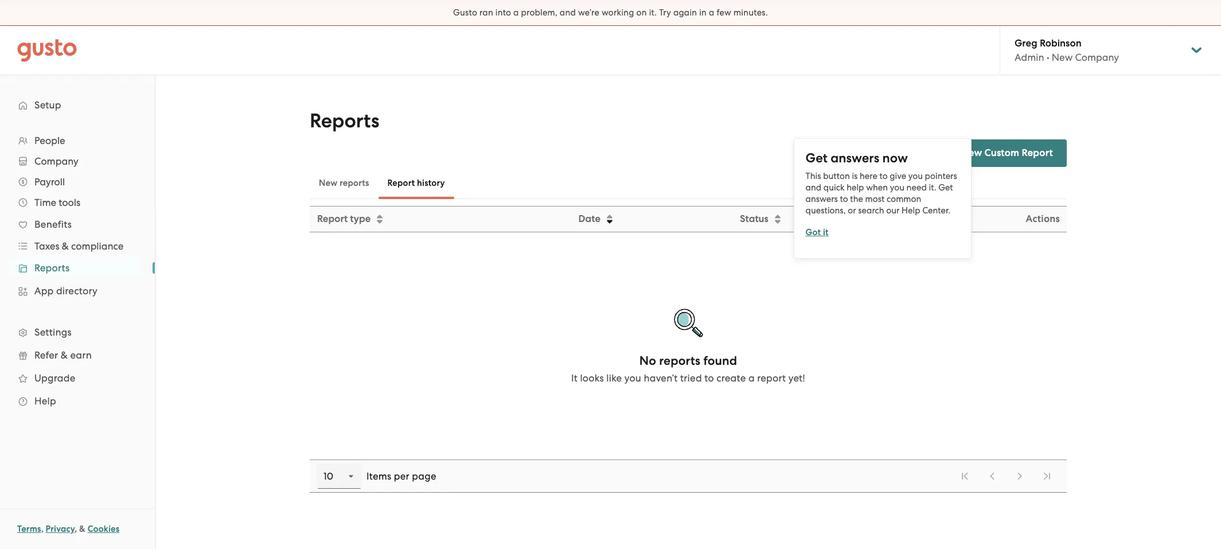 Task type: locate. For each thing, give the bounding box(es) containing it.
report history tab panel
[[310, 206, 1068, 493]]

it. down the pointers
[[930, 182, 937, 193]]

time
[[34, 197, 56, 208]]

0 vertical spatial help
[[902, 205, 921, 216]]

to left the
[[841, 194, 849, 204]]

payroll button
[[11, 172, 143, 192]]

new custom report
[[962, 147, 1054, 159]]

reports
[[310, 109, 380, 133], [34, 262, 70, 274]]

1 vertical spatial &
[[61, 350, 68, 361]]

1 vertical spatial help
[[34, 395, 56, 407]]

1 horizontal spatial and
[[806, 182, 822, 193]]

2 horizontal spatial a
[[749, 373, 755, 384]]

problem,
[[521, 7, 558, 18]]

2 vertical spatial report
[[317, 213, 348, 225]]

give
[[890, 171, 907, 181]]

report right custom
[[1023, 147, 1054, 159]]

help
[[847, 182, 865, 193]]

0 vertical spatial report
[[1023, 147, 1054, 159]]

, left cookies
[[75, 524, 77, 534]]

most
[[866, 194, 885, 204]]

company
[[1076, 52, 1120, 63], [34, 156, 78, 167]]

greg robinson admin • new company
[[1015, 37, 1120, 63]]

1 horizontal spatial ,
[[75, 524, 77, 534]]

& left cookies
[[79, 524, 86, 534]]

create
[[717, 373, 746, 384]]

0 vertical spatial list
[[0, 130, 155, 413]]

actions
[[1027, 213, 1061, 225]]

0 horizontal spatial list
[[0, 130, 155, 413]]

1 vertical spatial company
[[34, 156, 78, 167]]

privacy
[[46, 524, 75, 534]]

0 vertical spatial reports
[[310, 109, 380, 133]]

company inside dropdown button
[[34, 156, 78, 167]]

reports
[[340, 178, 369, 188], [660, 354, 701, 368]]

1 vertical spatial reports
[[34, 262, 70, 274]]

again
[[674, 7, 698, 18]]

1 vertical spatial report
[[388, 178, 415, 188]]

1 horizontal spatial to
[[841, 194, 849, 204]]

a left 'report'
[[749, 373, 755, 384]]

1 vertical spatial reports
[[660, 354, 701, 368]]

and
[[560, 7, 576, 18], [806, 182, 822, 193]]

taxes
[[34, 240, 59, 252]]

new down robinson
[[1053, 52, 1073, 63]]

you inside no reports found it looks like you haven't tried to create a report yet!
[[625, 373, 642, 384]]

reports inside no reports found it looks like you haven't tried to create a report yet!
[[660, 354, 701, 368]]

new left custom
[[962, 147, 983, 159]]

button
[[824, 171, 850, 181]]

1 horizontal spatial report
[[388, 178, 415, 188]]

report history table element
[[310, 460, 1068, 493]]

reports up type
[[340, 178, 369, 188]]

1 vertical spatial to
[[841, 194, 849, 204]]

1 horizontal spatial it.
[[930, 182, 937, 193]]

reports up tried
[[660, 354, 701, 368]]

tried
[[681, 373, 702, 384]]

refer
[[34, 350, 58, 361]]

1 horizontal spatial new
[[962, 147, 983, 159]]

reports inside gusto navigation "element"
[[34, 262, 70, 274]]

0 vertical spatial &
[[62, 240, 69, 252]]

, left privacy
[[41, 524, 44, 534]]

it. right on
[[650, 7, 657, 18]]

0 horizontal spatial help
[[34, 395, 56, 407]]

company inside greg robinson admin • new company
[[1076, 52, 1120, 63]]

questions,
[[806, 205, 846, 216]]

to inside no reports found it looks like you haven't tried to create a report yet!
[[705, 373, 714, 384]]

1 horizontal spatial company
[[1076, 52, 1120, 63]]

center.
[[923, 205, 951, 216]]

2 horizontal spatial to
[[880, 171, 888, 181]]

status
[[740, 213, 769, 225]]

and left we're
[[560, 7, 576, 18]]

reports tab list
[[310, 167, 1068, 199]]

list
[[0, 130, 155, 413], [953, 464, 1061, 489]]

0 vertical spatial company
[[1076, 52, 1120, 63]]

a
[[514, 7, 519, 18], [709, 7, 715, 18], [749, 373, 755, 384]]

list for gusto navigation "element" at the left
[[0, 130, 155, 413]]

now
[[883, 150, 909, 166]]

report inside 'button'
[[388, 178, 415, 188]]

terms , privacy , & cookies
[[17, 524, 120, 534]]

get down the pointers
[[939, 182, 954, 193]]

get up this
[[806, 150, 828, 166]]

time tools button
[[11, 192, 143, 213]]

report type
[[317, 213, 371, 225]]

& right 'taxes'
[[62, 240, 69, 252]]

to right tried
[[705, 373, 714, 384]]

2 horizontal spatial you
[[909, 171, 923, 181]]

ran
[[480, 7, 494, 18]]

new for new custom report
[[962, 147, 983, 159]]

1 horizontal spatial list
[[953, 464, 1061, 489]]

reports inside button
[[340, 178, 369, 188]]

into
[[496, 7, 512, 18]]

2 vertical spatial new
[[319, 178, 338, 188]]

0 horizontal spatial ,
[[41, 524, 44, 534]]

list inside "report history table" element
[[953, 464, 1061, 489]]

new up the report type
[[319, 178, 338, 188]]

& left earn
[[61, 350, 68, 361]]

help inside get answers now this button is here to give you pointers and quick help when you need it. get answers to the most common questions, or search our help center.
[[902, 205, 921, 216]]

and down this
[[806, 182, 822, 193]]

help
[[902, 205, 921, 216], [34, 395, 56, 407]]

report type button
[[311, 207, 571, 231]]

a right into
[[514, 7, 519, 18]]

•
[[1047, 52, 1050, 63]]

settings
[[34, 327, 72, 338]]

0 horizontal spatial report
[[317, 213, 348, 225]]

minutes.
[[734, 7, 769, 18]]

answers up is
[[831, 150, 880, 166]]

,
[[41, 524, 44, 534], [75, 524, 77, 534]]

a right in
[[709, 7, 715, 18]]

list containing people
[[0, 130, 155, 413]]

few
[[717, 7, 732, 18]]

new reports
[[319, 178, 369, 188]]

2 vertical spatial you
[[625, 373, 642, 384]]

help down common
[[902, 205, 921, 216]]

report for type
[[317, 213, 348, 225]]

2 , from the left
[[75, 524, 77, 534]]

new custom report link
[[934, 139, 1068, 167]]

report left history on the top left of the page
[[388, 178, 415, 188]]

try
[[660, 7, 672, 18]]

1 vertical spatial it.
[[930, 182, 937, 193]]

1 vertical spatial list
[[953, 464, 1061, 489]]

1 horizontal spatial reports
[[660, 354, 701, 368]]

report
[[1023, 147, 1054, 159], [388, 178, 415, 188], [317, 213, 348, 225]]

0 vertical spatial get
[[806, 150, 828, 166]]

0 horizontal spatial reports
[[34, 262, 70, 274]]

our
[[887, 205, 900, 216]]

setup link
[[11, 95, 143, 115]]

report
[[758, 373, 787, 384]]

privacy link
[[46, 524, 75, 534]]

0 vertical spatial and
[[560, 7, 576, 18]]

report inside button
[[317, 213, 348, 225]]

cookies
[[88, 524, 120, 534]]

answers up questions,
[[806, 194, 838, 204]]

1 vertical spatial new
[[962, 147, 983, 159]]

0 vertical spatial reports
[[340, 178, 369, 188]]

company down robinson
[[1076, 52, 1120, 63]]

0 horizontal spatial to
[[705, 373, 714, 384]]

2 vertical spatial to
[[705, 373, 714, 384]]

new
[[1053, 52, 1073, 63], [962, 147, 983, 159], [319, 178, 338, 188]]

1 horizontal spatial you
[[891, 182, 905, 193]]

report left type
[[317, 213, 348, 225]]

1 horizontal spatial help
[[902, 205, 921, 216]]

0 horizontal spatial you
[[625, 373, 642, 384]]

0 horizontal spatial it.
[[650, 7, 657, 18]]

taxes & compliance
[[34, 240, 124, 252]]

0 horizontal spatial company
[[34, 156, 78, 167]]

new inside new custom report link
[[962, 147, 983, 159]]

you down the 'give'
[[891, 182, 905, 193]]

1 , from the left
[[41, 524, 44, 534]]

to up when
[[880, 171, 888, 181]]

a inside no reports found it looks like you haven't tried to create a report yet!
[[749, 373, 755, 384]]

1 vertical spatial and
[[806, 182, 822, 193]]

& inside dropdown button
[[62, 240, 69, 252]]

like
[[607, 373, 622, 384]]

0 horizontal spatial new
[[319, 178, 338, 188]]

is
[[853, 171, 858, 181]]

you
[[909, 171, 923, 181], [891, 182, 905, 193], [625, 373, 642, 384]]

reports for no
[[660, 354, 701, 368]]

it
[[572, 373, 578, 384]]

new inside new reports button
[[319, 178, 338, 188]]

1 horizontal spatial get
[[939, 182, 954, 193]]

you right like
[[625, 373, 642, 384]]

greg
[[1015, 37, 1038, 49]]

setup
[[34, 99, 61, 111]]

2 horizontal spatial new
[[1053, 52, 1073, 63]]

company down people
[[34, 156, 78, 167]]

& for compliance
[[62, 240, 69, 252]]

benefits link
[[11, 214, 143, 235]]

to
[[880, 171, 888, 181], [841, 194, 849, 204], [705, 373, 714, 384]]

0 horizontal spatial reports
[[340, 178, 369, 188]]

terms
[[17, 524, 41, 534]]

0 horizontal spatial and
[[560, 7, 576, 18]]

0 vertical spatial new
[[1053, 52, 1073, 63]]

you up need
[[909, 171, 923, 181]]

gusto navigation element
[[0, 75, 155, 431]]

&
[[62, 240, 69, 252], [61, 350, 68, 361], [79, 524, 86, 534]]

found
[[704, 354, 738, 368]]

help down upgrade
[[34, 395, 56, 407]]

pointers
[[926, 171, 958, 181]]



Task type: describe. For each thing, give the bounding box(es) containing it.
upgrade link
[[11, 368, 143, 389]]

app directory
[[34, 285, 98, 297]]

reports for new
[[340, 178, 369, 188]]

and inside get answers now this button is here to give you pointers and quick help when you need it. get answers to the most common questions, or search our help center.
[[806, 182, 822, 193]]

here
[[860, 171, 878, 181]]

1 horizontal spatial a
[[709, 7, 715, 18]]

it. inside get answers now this button is here to give you pointers and quick help when you need it. get answers to the most common questions, or search our help center.
[[930, 182, 937, 193]]

1 horizontal spatial reports
[[310, 109, 380, 133]]

status button
[[734, 207, 915, 231]]

help link
[[11, 391, 143, 412]]

gusto
[[453, 7, 478, 18]]

refer & earn
[[34, 350, 92, 361]]

people button
[[11, 130, 143, 151]]

this
[[806, 171, 822, 181]]

1 vertical spatial get
[[939, 182, 954, 193]]

custom
[[985, 147, 1020, 159]]

working
[[602, 7, 635, 18]]

in
[[700, 7, 707, 18]]

common
[[887, 194, 922, 204]]

new inside greg robinson admin • new company
[[1053, 52, 1073, 63]]

robinson
[[1041, 37, 1082, 49]]

reports link
[[11, 258, 143, 278]]

quick
[[824, 182, 845, 193]]

company button
[[11, 151, 143, 172]]

items per page
[[367, 471, 437, 482]]

it
[[824, 227, 829, 237]]

upgrade
[[34, 373, 75, 384]]

people
[[34, 135, 65, 146]]

app
[[34, 285, 54, 297]]

cookies button
[[88, 522, 120, 536]]

got it
[[806, 227, 829, 237]]

0 vertical spatial to
[[880, 171, 888, 181]]

2 horizontal spatial report
[[1023, 147, 1054, 159]]

faqs button
[[883, 147, 920, 160]]

date button
[[572, 207, 732, 231]]

got
[[806, 227, 821, 237]]

0 horizontal spatial a
[[514, 7, 519, 18]]

payroll
[[34, 176, 65, 188]]

page
[[412, 471, 437, 482]]

admin
[[1015, 52, 1045, 63]]

2 vertical spatial &
[[79, 524, 86, 534]]

time tools
[[34, 197, 80, 208]]

new for new reports
[[319, 178, 338, 188]]

& for earn
[[61, 350, 68, 361]]

we're
[[578, 7, 600, 18]]

home image
[[17, 39, 77, 62]]

report history
[[388, 178, 445, 188]]

need
[[907, 182, 927, 193]]

0 horizontal spatial get
[[806, 150, 828, 166]]

report history button
[[379, 169, 454, 197]]

settings link
[[11, 322, 143, 343]]

search
[[859, 205, 885, 216]]

when
[[867, 182, 889, 193]]

per
[[394, 471, 410, 482]]

taxes & compliance button
[[11, 236, 143, 257]]

0 vertical spatial it.
[[650, 7, 657, 18]]

got it button
[[806, 225, 829, 239]]

report for history
[[388, 178, 415, 188]]

type
[[350, 213, 371, 225]]

no reports found it looks like you haven't tried to create a report yet!
[[572, 354, 806, 384]]

1 vertical spatial answers
[[806, 194, 838, 204]]

looks
[[581, 373, 604, 384]]

app directory link
[[11, 281, 143, 301]]

compliance
[[71, 240, 124, 252]]

0 vertical spatial answers
[[831, 150, 880, 166]]

on
[[637, 7, 647, 18]]

new reports button
[[310, 169, 379, 197]]

1 vertical spatial you
[[891, 182, 905, 193]]

date
[[579, 213, 601, 225]]

get answers now this button is here to give you pointers and quick help when you need it. get answers to the most common questions, or search our help center.
[[806, 150, 958, 216]]

faqs
[[897, 147, 920, 159]]

tools
[[59, 197, 80, 208]]

the
[[851, 194, 864, 204]]

benefits
[[34, 219, 72, 230]]

directory
[[56, 285, 98, 297]]

earn
[[70, 350, 92, 361]]

help inside gusto navigation "element"
[[34, 395, 56, 407]]

no
[[640, 354, 657, 368]]

0 vertical spatial you
[[909, 171, 923, 181]]

refer & earn link
[[11, 345, 143, 366]]

gusto ran into a problem, and we're working on it. try again in a few minutes.
[[453, 7, 769, 18]]

haven't
[[644, 373, 678, 384]]

items
[[367, 471, 392, 482]]

or
[[848, 205, 857, 216]]

list for "report history table" element
[[953, 464, 1061, 489]]



Task type: vqa. For each thing, say whether or not it's contained in the screenshot.
Save
no



